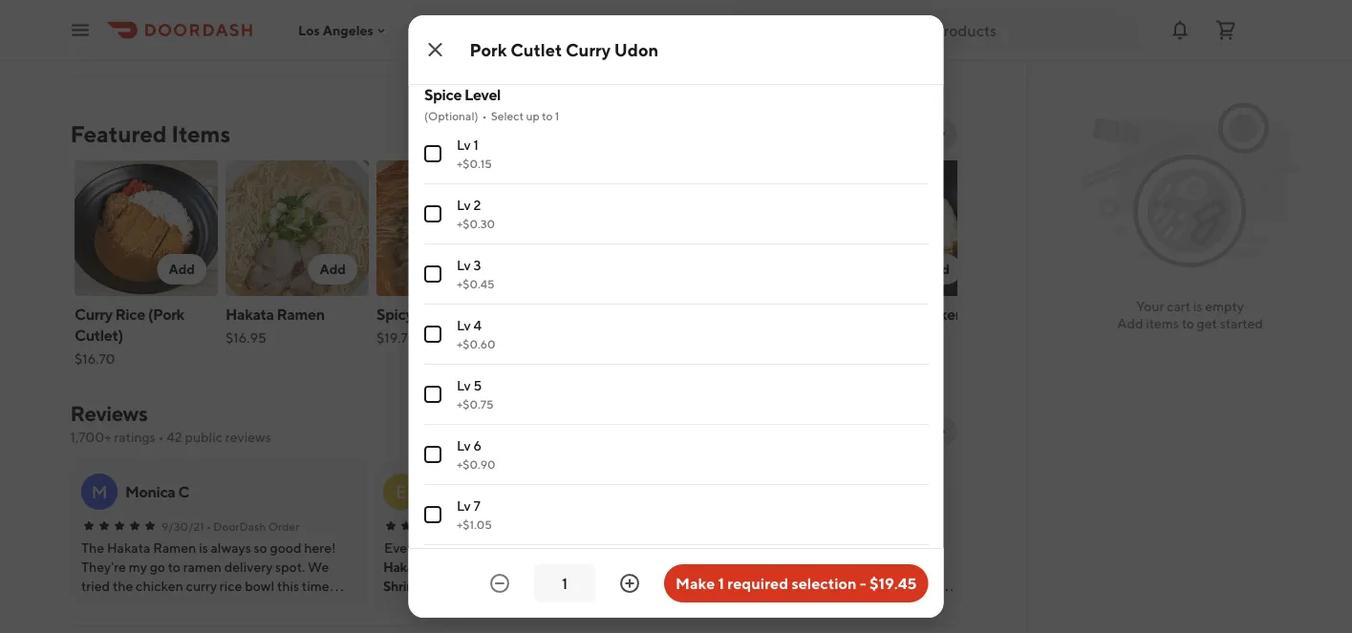 Task type: vqa. For each thing, say whether or not it's contained in the screenshot.


Task type: describe. For each thing, give the bounding box(es) containing it.
4
[[473, 318, 481, 334]]

5
[[473, 378, 482, 394]]

+$1.05
[[456, 518, 492, 531]]

order
[[269, 520, 300, 533]]

ramen for hakata ramen shrimp and pork wonton
[[428, 560, 470, 575]]

add for curry rice (chicken karaage)
[[923, 261, 950, 277]]

ramen for hakata ramen $16.95
[[276, 305, 324, 324]]

ratings
[[114, 430, 156, 445]]

• for spice
[[482, 109, 487, 122]]

pork cutlet curry udon dialog
[[409, 0, 944, 634]]

level
[[464, 86, 500, 104]]

reviews 1,700+ ratings • 42 public reviews
[[70, 401, 271, 445]]

• for reviews
[[158, 430, 164, 445]]

2
[[473, 197, 481, 213]]

add review button
[[772, 417, 869, 447]]

+$6.50
[[456, 33, 494, 47]]

angeles
[[323, 22, 374, 38]]

hakata for hakata ramen $16.95
[[225, 305, 273, 324]]

los
[[298, 22, 320, 38]]

curry rice (pork cutlet) image
[[74, 161, 217, 296]]

to for level
[[542, 109, 552, 122]]

+$0.30
[[456, 217, 495, 230]]

cart
[[1167, 299, 1191, 314]]

angelica a
[[730, 483, 802, 501]]

add button for curry rice (chicken karaage)
[[912, 254, 961, 285]]

1 inside spice level (optional) • select up to 1
[[555, 109, 559, 122]]

make
[[676, 575, 715, 593]]

lv 7 +$1.05
[[456, 498, 492, 531]]

cutlet)
[[74, 326, 123, 345]]

3
[[473, 258, 481, 273]]

lv for lv 7
[[456, 498, 470, 514]]

lv 4 +$0.60
[[456, 318, 495, 351]]

featured
[[70, 120, 167, 147]]

started
[[1220, 316, 1263, 332]]

your cart is empty add items to get started
[[1117, 299, 1263, 332]]

add button for curry rice (pork cutlet)
[[157, 254, 206, 285]]

$16.70 for karaage)
[[829, 351, 870, 367]]

• doordash order
[[207, 520, 300, 533]]

spicy hakata ramen image
[[376, 161, 519, 296]]

$16.70 for cutlet)
[[74, 351, 115, 367]]

hakata ramen $16.95
[[225, 305, 324, 346]]

add review
[[783, 424, 858, 440]]

get
[[1197, 316, 1218, 332]]

doordash
[[214, 520, 266, 533]]

add left review
[[783, 424, 809, 440]]

add for hakata ramen
[[319, 261, 346, 277]]

add for spicy hakata ramen
[[470, 261, 497, 277]]

$19.45 inside button
[[870, 575, 917, 593]]

curry for curry rice (pork cutlet)
[[74, 305, 112, 324]]

curry for curry rice (chicken karaage)
[[829, 305, 867, 324]]

spicy
[[376, 305, 413, 324]]

large
[[491, 14, 526, 30]]

1 for make 1 required selection - $19.45
[[718, 575, 724, 593]]

0 items, open order cart image
[[1215, 19, 1238, 42]]

is
[[1194, 299, 1203, 314]]

spicy hakata ramen $19.70
[[376, 305, 515, 346]]

items
[[171, 120, 230, 147]]

lv 1 +$0.15
[[456, 137, 492, 170]]

(optional)
[[424, 109, 478, 122]]

7
[[473, 498, 480, 514]]

curry rice (chicken karaage) $16.70
[[829, 305, 964, 367]]

lv for lv 1
[[456, 137, 470, 153]]

(pork
[[147, 305, 184, 324]]

$19.45 inside "button"
[[527, 351, 568, 367]]

lv for lv 5
[[456, 378, 470, 394]]

1 horizontal spatial a
[[792, 483, 802, 501]]

9/11/23
[[464, 520, 503, 533]]

monica
[[126, 483, 176, 501]]

spice level (optional) • select up to 1
[[424, 86, 559, 122]]

0 horizontal spatial a
[[698, 482, 710, 502]]

shrimp and pork wonton button
[[384, 577, 531, 596]]

spice
[[424, 86, 461, 104]]

next image
[[934, 424, 950, 440]]

$19.70
[[376, 330, 417, 346]]

open menu image
[[69, 19, 92, 42]]

extra large +$6.50
[[456, 14, 526, 47]]

+$0.60
[[456, 337, 495, 351]]

extra
[[456, 14, 489, 30]]

make 1 required selection - $19.45
[[676, 575, 917, 593]]

lv for lv 2
[[456, 197, 470, 213]]

+$0.45
[[456, 277, 494, 291]]

empty
[[1205, 299, 1244, 314]]

cutlet
[[511, 39, 562, 60]]

select
[[490, 109, 523, 122]]

reviews
[[225, 430, 271, 445]]

monica c
[[126, 483, 190, 501]]

add button for hakata ramen
[[308, 254, 357, 285]]

decrease quantity by 1 image
[[488, 572, 511, 595]]

c
[[179, 483, 190, 501]]

42
[[167, 430, 182, 445]]

featured items
[[70, 120, 230, 147]]

and
[[428, 579, 451, 594]]

hakata ramen button
[[384, 558, 470, 577]]



Task type: locate. For each thing, give the bounding box(es) containing it.
up
[[526, 109, 539, 122]]

curry left udon at the left
[[566, 39, 611, 60]]

3 add button from the left
[[459, 254, 508, 285]]

add up (pork
[[168, 261, 194, 277]]

a right angelica
[[792, 483, 802, 501]]

add
[[168, 261, 194, 277], [319, 261, 346, 277], [470, 261, 497, 277], [923, 261, 950, 277], [1117, 316, 1144, 332], [783, 424, 809, 440]]

rice left (pork
[[115, 305, 145, 324]]

$16.70 inside curry rice (chicken karaage) $16.70
[[829, 351, 870, 367]]

pork cutlet curry udon
[[470, 39, 659, 60]]

1 horizontal spatial curry
[[566, 39, 611, 60]]

2 horizontal spatial 1
[[718, 575, 724, 593]]

lv inside lv 6 +$0.90
[[456, 438, 470, 454]]

p
[[465, 483, 475, 501]]

2 $16.70 from the left
[[829, 351, 870, 367]]

wonton
[[483, 579, 531, 594]]

curry
[[566, 39, 611, 60], [74, 305, 112, 324], [829, 305, 867, 324]]

•
[[482, 109, 487, 122], [158, 430, 164, 445], [207, 520, 212, 533]]

lv for lv 6
[[456, 438, 470, 454]]

lv 3 +$0.45
[[456, 258, 494, 291]]

close pork cutlet curry udon image
[[424, 38, 447, 61]]

None radio
[[424, 22, 441, 39]]

a left angelica
[[698, 482, 710, 502]]

public
[[185, 430, 223, 445]]

lv left 4
[[456, 318, 470, 334]]

lv left 7
[[456, 498, 470, 514]]

1 for lv 1 +$0.15
[[473, 137, 478, 153]]

add for curry rice (pork cutlet)
[[168, 261, 194, 277]]

hakata up shrimp
[[384, 560, 426, 575]]

(chicken
[[902, 305, 964, 324]]

1 vertical spatial 1
[[473, 137, 478, 153]]

ramen down hakata ramen image
[[276, 305, 324, 324]]

1 horizontal spatial $19.45
[[870, 575, 917, 593]]

• right 9/30/21
[[207, 520, 212, 533]]

increase quantity by 1 image
[[618, 572, 641, 595]]

2 vertical spatial 1
[[718, 575, 724, 593]]

0 horizontal spatial curry
[[74, 305, 112, 324]]

lv inside lv 3 +$0.45
[[456, 258, 470, 273]]

0 vertical spatial $19.45
[[527, 351, 568, 367]]

1 right 'up'
[[555, 109, 559, 122]]

udon
[[614, 39, 659, 60]]

notification bell image
[[1169, 19, 1192, 42]]

add down your
[[1117, 316, 1144, 332]]

2 lv from the top
[[456, 197, 470, 213]]

1 $16.70 from the left
[[74, 351, 115, 367]]

make 1 required selection - $19.45 button
[[664, 565, 929, 603]]

1 horizontal spatial $16.70
[[829, 351, 870, 367]]

lv for lv 4
[[456, 318, 470, 334]]

lv inside lv 5 +$0.75
[[456, 378, 470, 394]]

lv 2 +$0.30
[[456, 197, 495, 230]]

$19.45
[[527, 351, 568, 367], [870, 575, 917, 593]]

lv inside lv 7 +$1.05
[[456, 498, 470, 514]]

to
[[542, 109, 552, 122], [1182, 316, 1195, 332]]

rice for cutlet)
[[115, 305, 145, 324]]

e
[[396, 482, 408, 502]]

required
[[728, 575, 789, 593]]

1 horizontal spatial to
[[1182, 316, 1195, 332]]

2 rice from the left
[[870, 305, 900, 324]]

add up '(chicken'
[[923, 261, 950, 277]]

items
[[1146, 316, 1179, 332]]

$16.70
[[74, 351, 115, 367], [829, 351, 870, 367]]

add button up hakata ramen $16.95
[[308, 254, 357, 285]]

2 vertical spatial •
[[207, 520, 212, 533]]

hakata ramen image
[[225, 161, 368, 296]]

3 lv from the top
[[456, 258, 470, 273]]

lv left '2'
[[456, 197, 470, 213]]

lv inside lv 2 +$0.30
[[456, 197, 470, 213]]

2 horizontal spatial •
[[482, 109, 487, 122]]

lv for lv 3
[[456, 258, 470, 273]]

2 horizontal spatial curry
[[829, 305, 867, 324]]

1 inside make 1 required selection - $19.45 button
[[718, 575, 724, 593]]

ramen up shrimp and pork wonton button on the bottom of the page
[[428, 560, 470, 575]]

1 vertical spatial $19.45
[[870, 575, 917, 593]]

hakata
[[225, 305, 273, 324], [415, 305, 464, 324], [384, 560, 426, 575]]

lv left 5
[[456, 378, 470, 394]]

erika p
[[428, 483, 475, 501]]

0 horizontal spatial to
[[542, 109, 552, 122]]

add button up (pork
[[157, 254, 206, 285]]

None checkbox
[[424, 145, 441, 162], [424, 266, 441, 283], [424, 446, 441, 464], [424, 507, 441, 524], [424, 145, 441, 162], [424, 266, 441, 283], [424, 446, 441, 464], [424, 507, 441, 524]]

curry rice (pork cutlet) $16.70
[[74, 305, 184, 367]]

lv left 3
[[456, 258, 470, 273]]

curry inside curry rice (chicken karaage) $16.70
[[829, 305, 867, 324]]

add down +$0.30
[[470, 261, 497, 277]]

to for cart
[[1182, 316, 1195, 332]]

add inside your cart is empty add items to get started
[[1117, 316, 1144, 332]]

$19.45 button
[[523, 157, 674, 380]]

next button of carousel image
[[934, 126, 950, 141]]

1 horizontal spatial 1
[[555, 109, 559, 122]]

angelica
[[730, 483, 789, 501]]

m
[[92, 482, 108, 502]]

lv
[[456, 137, 470, 153], [456, 197, 470, 213], [456, 258, 470, 273], [456, 318, 470, 334], [456, 378, 470, 394], [456, 438, 470, 454], [456, 498, 470, 514]]

add button for spicy hakata ramen
[[459, 254, 508, 285]]

pork right and
[[453, 579, 481, 594]]

hakata up '$16.95'
[[225, 305, 273, 324]]

5 lv from the top
[[456, 378, 470, 394]]

ramen inside hakata ramen $16.95
[[276, 305, 324, 324]]

0 horizontal spatial $19.45
[[527, 351, 568, 367]]

lv 6 +$0.90
[[456, 438, 495, 471]]

curry inside dialog
[[566, 39, 611, 60]]

4 add button from the left
[[912, 254, 961, 285]]

ramen inside hakata ramen shrimp and pork wonton
[[428, 560, 470, 575]]

-
[[860, 575, 867, 593]]

spice level group
[[424, 84, 929, 634]]

curry up the cutlet)
[[74, 305, 112, 324]]

1 horizontal spatial rice
[[870, 305, 900, 324]]

selection
[[792, 575, 857, 593]]

hakata for hakata ramen shrimp and pork wonton
[[384, 560, 426, 575]]

curry inside curry rice (pork cutlet) $16.70
[[74, 305, 112, 324]]

1 right make
[[718, 575, 724, 593]]

4 lv from the top
[[456, 318, 470, 334]]

previous image
[[896, 424, 911, 440]]

to inside your cart is empty add items to get started
[[1182, 316, 1195, 332]]

to inside spice level (optional) • select up to 1
[[542, 109, 552, 122]]

your
[[1136, 299, 1164, 314]]

hakata inside hakata ramen $16.95
[[225, 305, 273, 324]]

0 vertical spatial to
[[542, 109, 552, 122]]

pork inside hakata ramen shrimp and pork wonton
[[453, 579, 481, 594]]

hakata inside hakata ramen shrimp and pork wonton
[[384, 560, 426, 575]]

review
[[812, 424, 858, 440]]

lv inside the lv 1 +$0.15
[[456, 137, 470, 153]]

1 add button from the left
[[157, 254, 206, 285]]

ramen
[[276, 305, 324, 324], [466, 305, 515, 324], [428, 560, 470, 575]]

0 vertical spatial 1
[[555, 109, 559, 122]]

Current quantity is 1 number field
[[546, 573, 584, 594]]

1 vertical spatial •
[[158, 430, 164, 445]]

los angeles
[[298, 22, 374, 38]]

rice up karaage)
[[870, 305, 900, 324]]

ramen up +$0.60
[[466, 305, 515, 324]]

0 vertical spatial •
[[482, 109, 487, 122]]

$16.70 down karaage)
[[829, 351, 870, 367]]

1 vertical spatial to
[[1182, 316, 1195, 332]]

1,700+
[[70, 430, 111, 445]]

curry up karaage)
[[829, 305, 867, 324]]

rice inside curry rice (pork cutlet) $16.70
[[115, 305, 145, 324]]

$16.95
[[225, 330, 266, 346]]

1 rice from the left
[[115, 305, 145, 324]]

add up hakata ramen $16.95
[[319, 261, 346, 277]]

2 add button from the left
[[308, 254, 357, 285]]

erika
[[428, 483, 462, 501]]

$16.70 inside curry rice (pork cutlet) $16.70
[[74, 351, 115, 367]]

pork cutlet curry udon image
[[527, 161, 670, 296]]

shrimp
[[384, 579, 426, 594]]

+$0.15
[[456, 157, 492, 170]]

rice inside curry rice (chicken karaage) $16.70
[[870, 305, 900, 324]]

6
[[473, 438, 481, 454]]

pork inside dialog
[[470, 39, 507, 60]]

lv 5 +$0.75
[[456, 378, 493, 411]]

los angeles button
[[298, 22, 389, 38]]

hakata ramen shrimp and pork wonton
[[384, 560, 531, 594]]

9/30/21
[[162, 520, 205, 533]]

lv inside the lv 4 +$0.60
[[456, 318, 470, 334]]

1
[[555, 109, 559, 122], [473, 137, 478, 153], [718, 575, 724, 593]]

lv up +$0.15
[[456, 137, 470, 153]]

0 horizontal spatial $16.70
[[74, 351, 115, 367]]

0 horizontal spatial 1
[[473, 137, 478, 153]]

lv left 6
[[456, 438, 470, 454]]

• inside reviews 1,700+ ratings • 42 public reviews
[[158, 430, 164, 445]]

reviews
[[70, 401, 147, 426]]

1 inside the lv 1 +$0.15
[[473, 137, 478, 153]]

add button up '(chicken'
[[912, 254, 961, 285]]

• left 42
[[158, 430, 164, 445]]

featured items heading
[[70, 119, 230, 149]]

add button down +$0.30
[[459, 254, 508, 285]]

1 vertical spatial pork
[[453, 579, 481, 594]]

$16.70 down the cutlet)
[[74, 351, 115, 367]]

to left get
[[1182, 316, 1195, 332]]

6 lv from the top
[[456, 438, 470, 454]]

karaage)
[[829, 326, 890, 345]]

None checkbox
[[424, 205, 441, 223], [424, 326, 441, 343], [424, 386, 441, 403], [424, 205, 441, 223], [424, 326, 441, 343], [424, 386, 441, 403]]

pork down the extra
[[470, 39, 507, 60]]

curry rice (chicken karaage) image
[[829, 161, 972, 296]]

rice for karaage)
[[870, 305, 900, 324]]

• inside spice level (optional) • select up to 1
[[482, 109, 487, 122]]

1 horizontal spatial •
[[207, 520, 212, 533]]

reviews link
[[70, 401, 147, 426]]

to right 'up'
[[542, 109, 552, 122]]

• down level on the top left of page
[[482, 109, 487, 122]]

hakata inside spicy hakata ramen $19.70
[[415, 305, 464, 324]]

0 horizontal spatial rice
[[115, 305, 145, 324]]

hakata left 4
[[415, 305, 464, 324]]

add button
[[157, 254, 206, 285], [308, 254, 357, 285], [459, 254, 508, 285], [912, 254, 961, 285]]

+$0.90
[[456, 458, 495, 471]]

7 lv from the top
[[456, 498, 470, 514]]

+$0.75
[[456, 398, 493, 411]]

ramen inside spicy hakata ramen $19.70
[[466, 305, 515, 324]]

1 lv from the top
[[456, 137, 470, 153]]

satsuma ramen image
[[678, 161, 821, 296]]

0 vertical spatial pork
[[470, 39, 507, 60]]

1 up +$0.15
[[473, 137, 478, 153]]

a
[[698, 482, 710, 502], [792, 483, 802, 501]]

0 horizontal spatial •
[[158, 430, 164, 445]]



